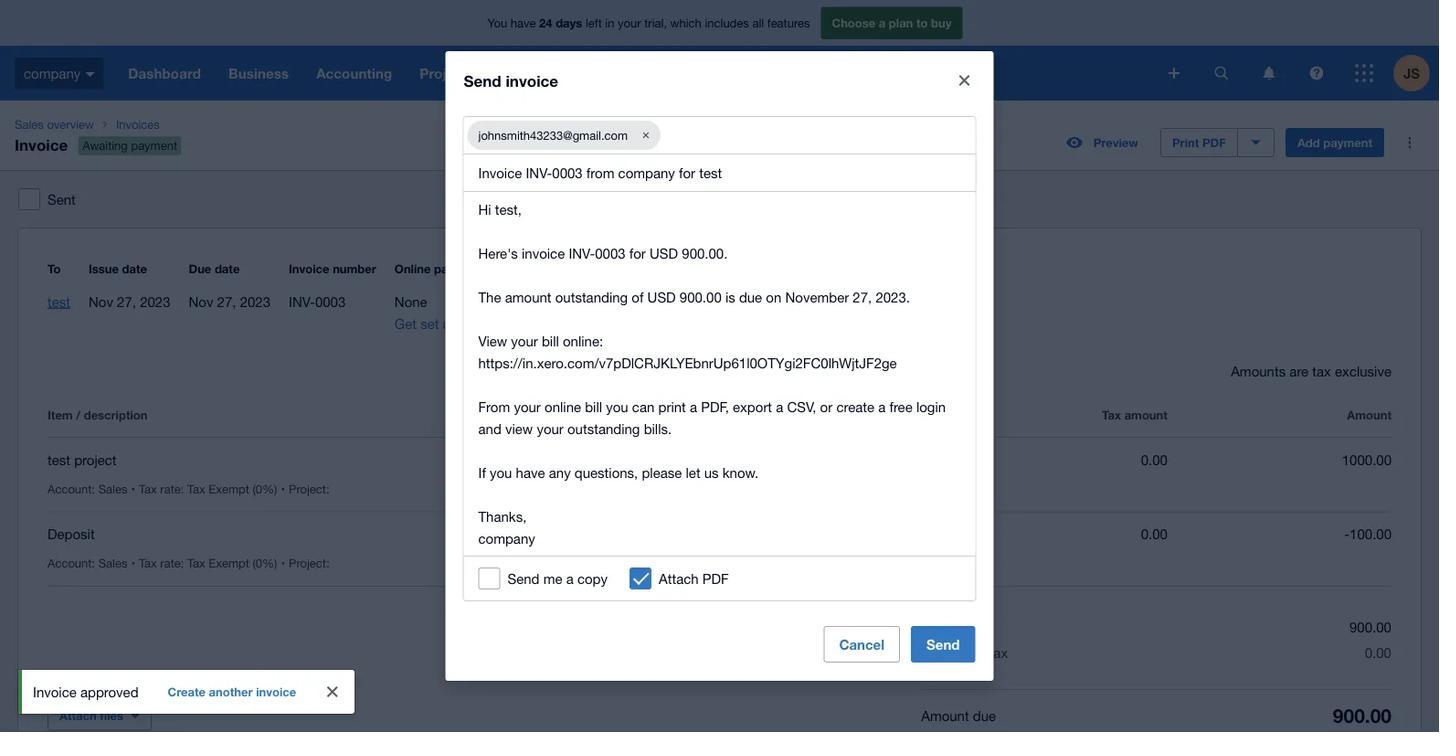 Task type: locate. For each thing, give the bounding box(es) containing it.
tax rate : tax exempt (0%) down test project 'cell'
[[139, 482, 277, 496]]

tax rate : tax exempt (0%) down deposit cell
[[139, 556, 277, 570]]

invoice right the another
[[256, 685, 296, 699]]

1 horizontal spatial 27,
[[217, 293, 236, 309]]

send for invoice
[[464, 71, 502, 90]]

0 vertical spatial tax rate : tax exempt (0%)
[[139, 482, 277, 496]]

2 vertical spatial send
[[927, 636, 960, 653]]

attach
[[659, 570, 699, 586], [59, 709, 97, 723]]

2 nov 27, 2023 from the left
[[189, 293, 271, 309]]

project
[[74, 451, 117, 467]]

company button
[[0, 46, 114, 101]]

a right me
[[566, 570, 574, 586]]

0 horizontal spatial a
[[566, 570, 574, 586]]

account down test project
[[48, 482, 92, 496]]

attach inside send invoice dialog
[[659, 570, 699, 586]]

test
[[48, 293, 70, 309], [48, 451, 70, 467]]

2 date from the left
[[215, 261, 240, 276]]

attach files button
[[48, 701, 152, 731]]

0 vertical spatial a
[[879, 16, 886, 30]]

payments
[[434, 261, 490, 276]]

send invoice dialog
[[446, 51, 994, 681]]

1 nov from the left
[[89, 293, 113, 309]]

preview button
[[1055, 128, 1150, 157]]

invoice inside "alert"
[[33, 684, 77, 700]]

1 vertical spatial invoice
[[289, 261, 330, 276]]

1 horizontal spatial attach
[[659, 570, 699, 586]]

nov down issue
[[89, 293, 113, 309]]

1 vertical spatial 0.00 cell
[[944, 523, 1168, 545]]

0 vertical spatial account
[[48, 482, 92, 496]]

print pdf
[[1173, 135, 1226, 149]]

1 horizontal spatial nov
[[189, 293, 213, 309]]

0 horizontal spatial attach
[[59, 709, 97, 723]]

online
[[395, 261, 431, 276]]

1 vertical spatial amount
[[921, 708, 969, 724]]

project for test project
[[289, 482, 326, 496]]

amount column header
[[1168, 404, 1392, 426]]

1 2023 from the left
[[140, 293, 170, 309]]

2 2023 from the left
[[240, 293, 271, 309]]

2 horizontal spatial send
[[927, 636, 960, 653]]

close image
[[315, 674, 351, 710]]

tax for sales
[[989, 644, 1008, 660]]

date for due date
[[215, 261, 240, 276]]

pdf inside button
[[1203, 135, 1226, 149]]

account : sales down test project
[[48, 482, 127, 496]]

project down deposit cell
[[289, 556, 326, 570]]

/
[[76, 408, 81, 422]]

0 vertical spatial 0.00 cell
[[944, 449, 1168, 471]]

account : sales
[[48, 482, 127, 496], [48, 556, 127, 570]]

-100.00
[[1345, 526, 1392, 542]]

(0%) down deposit cell
[[253, 556, 277, 570]]

test project cell
[[48, 449, 496, 471]]

0 horizontal spatial tax
[[989, 644, 1008, 660]]

27, down issue date
[[117, 293, 136, 309]]

2 account : sales from the top
[[48, 556, 127, 570]]

attach down invoice approved
[[59, 709, 97, 723]]

invoice inside dialog
[[506, 71, 559, 90]]

attach files
[[59, 709, 123, 723]]

0 horizontal spatial 2023
[[140, 293, 170, 309]]

row group
[[48, 437, 1392, 587]]

0 horizontal spatial payment
[[131, 139, 177, 153]]

payment down invoices link
[[131, 139, 177, 153]]

a
[[879, 16, 886, 30], [566, 570, 574, 586]]

tax
[[1102, 408, 1121, 422], [139, 482, 157, 496], [187, 482, 205, 496], [139, 556, 157, 570], [187, 556, 205, 570]]

row containing test project
[[48, 438, 1392, 512]]

1 horizontal spatial tax
[[1313, 363, 1332, 379]]

2 0.00 cell from the top
[[944, 523, 1168, 545]]

amount left due
[[921, 708, 969, 724]]

close image
[[946, 62, 983, 99]]

1 date from the left
[[122, 261, 147, 276]]

project : for test project
[[289, 482, 329, 496]]

invoice up attach files
[[33, 684, 77, 700]]

now
[[462, 315, 488, 331]]

svg image
[[1355, 64, 1374, 82], [1215, 66, 1229, 80], [1310, 66, 1324, 80], [1169, 68, 1180, 79], [85, 72, 94, 77]]

price column header
[[720, 404, 944, 426]]

tax rate : tax exempt (0%) for deposit
[[139, 556, 277, 570]]

1 vertical spatial test
[[48, 451, 70, 467]]

1 horizontal spatial a
[[879, 16, 886, 30]]

exempt
[[209, 482, 249, 496], [209, 556, 249, 570]]

2 account from the top
[[48, 556, 92, 570]]

test inside 'cell'
[[48, 451, 70, 467]]

date right due
[[215, 261, 240, 276]]

johnsmith43233@gmail.com field
[[464, 117, 976, 154]]

invoice down the sales overview link
[[15, 135, 68, 154]]

features
[[768, 16, 810, 30]]

send button
[[911, 626, 976, 663]]

johnsmith43233@gmail.com
[[478, 128, 628, 142]]

0 horizontal spatial invoice
[[256, 685, 296, 699]]

1 vertical spatial invoice
[[256, 685, 296, 699]]

exclusive
[[1335, 363, 1392, 379]]

0003
[[315, 293, 346, 309]]

left
[[586, 16, 602, 30]]

0 vertical spatial project :
[[289, 482, 329, 496]]

1 cell
[[496, 449, 720, 471]]

0 horizontal spatial nov
[[89, 293, 113, 309]]

project for deposit
[[289, 556, 326, 570]]

invoice up inv-
[[289, 261, 330, 276]]

1 horizontal spatial payment
[[1324, 135, 1373, 149]]

0 vertical spatial pdf
[[1203, 135, 1226, 149]]

create another invoice
[[168, 685, 296, 699]]

2 27, from the left
[[217, 293, 236, 309]]

amount
[[1125, 408, 1168, 422]]

pdf inside send invoice dialog
[[703, 570, 729, 586]]

0 vertical spatial invoice
[[506, 71, 559, 90]]

0 vertical spatial 0.00
[[1141, 451, 1168, 467]]

pdf for attach pdf
[[703, 570, 729, 586]]

pdf
[[1203, 135, 1226, 149], [703, 570, 729, 586]]

attach right copy
[[659, 570, 699, 586]]

get
[[395, 315, 417, 331]]

:
[[92, 482, 95, 496], [181, 482, 184, 496], [326, 482, 329, 496], [92, 556, 95, 570], [181, 556, 184, 570], [326, 556, 329, 570]]

2 tax rate : tax exempt (0%) from the top
[[139, 556, 277, 570]]

2 project : from the top
[[289, 556, 329, 570]]

nov for issue
[[89, 293, 113, 309]]

test left project
[[48, 451, 70, 467]]

1 vertical spatial 900.00
[[1333, 704, 1392, 727]]

nov 27, 2023
[[89, 293, 170, 309], [189, 293, 271, 309]]

1 horizontal spatial pdf
[[1203, 135, 1226, 149]]

1 tax rate : tax exempt (0%) from the top
[[139, 482, 277, 496]]

another
[[209, 685, 253, 699]]

payment for awaiting payment
[[131, 139, 177, 153]]

nov 27, 2023 down issue date
[[89, 293, 170, 309]]

tax right are
[[1313, 363, 1332, 379]]

overview
[[47, 117, 94, 131]]

nov 27, 2023 down due date
[[189, 293, 271, 309]]

27, down due date
[[217, 293, 236, 309]]

quantity column header
[[496, 404, 720, 426]]

1 vertical spatial account : sales
[[48, 556, 127, 570]]

2 row from the top
[[48, 438, 1392, 512]]

1 project from the top
[[289, 482, 326, 496]]

1 horizontal spatial amount
[[1348, 408, 1392, 422]]

900.00
[[1350, 619, 1392, 635], [1333, 704, 1392, 727]]

1 vertical spatial tax
[[989, 644, 1008, 660]]

0 vertical spatial send
[[464, 71, 502, 90]]

tax
[[1313, 363, 1332, 379], [989, 644, 1008, 660]]

amounts
[[1231, 363, 1286, 379]]

amount inside column header
[[1348, 408, 1392, 422]]

2023
[[140, 293, 170, 309], [240, 293, 271, 309]]

2 vertical spatial invoice
[[33, 684, 77, 700]]

0.00
[[1141, 451, 1168, 467], [1141, 526, 1168, 542], [1365, 644, 1392, 660]]

none
[[395, 293, 427, 309]]

online payments
[[395, 261, 490, 276]]

tax amount column header
[[944, 404, 1168, 426]]

tax rate : tax exempt (0%) for test project
[[139, 482, 277, 496]]

0 horizontal spatial nov 27, 2023
[[89, 293, 170, 309]]

1 vertical spatial project
[[289, 556, 326, 570]]

1 exempt from the top
[[209, 482, 249, 496]]

1 account from the top
[[48, 482, 92, 496]]

0 horizontal spatial date
[[122, 261, 147, 276]]

invoice number
[[289, 261, 376, 276]]

test for test link
[[48, 293, 70, 309]]

1 horizontal spatial date
[[215, 261, 240, 276]]

row for sales
[[48, 438, 1392, 512]]

cell
[[720, 449, 944, 471], [48, 482, 139, 496], [139, 482, 289, 496], [289, 482, 337, 496], [496, 523, 720, 545], [48, 556, 139, 570], [139, 556, 289, 570], [289, 556, 337, 570]]

1 nov 27, 2023 from the left
[[89, 293, 170, 309]]

1 vertical spatial tax rate : tax exempt (0%)
[[139, 556, 277, 570]]

awaiting payment
[[82, 139, 177, 153]]

1 vertical spatial attach
[[59, 709, 97, 723]]

(0%) down test project 'cell'
[[253, 482, 277, 496]]

2 project from the top
[[289, 556, 326, 570]]

approved
[[80, 684, 139, 700]]

up
[[443, 315, 459, 331]]

account : sales down deposit in the left bottom of the page
[[48, 556, 127, 570]]

1 horizontal spatial invoice
[[506, 71, 559, 90]]

your
[[618, 16, 641, 30]]

invoice for invoice
[[15, 135, 68, 154]]

row
[[48, 404, 1392, 437], [48, 438, 1392, 512], [48, 512, 1392, 587]]

sales for test project
[[98, 482, 127, 496]]

to
[[48, 261, 61, 276]]

0 vertical spatial tax
[[1313, 363, 1332, 379]]

1 (0%) from the top
[[253, 482, 277, 496]]

0 horizontal spatial amount
[[921, 708, 969, 724]]

amounts are tax exclusive
[[1231, 363, 1392, 379]]

svg image
[[1264, 66, 1275, 80]]

item
[[48, 408, 73, 422]]

amount down exclusive
[[1348, 408, 1392, 422]]

days
[[556, 16, 582, 30]]

0 vertical spatial (0%)
[[253, 482, 277, 496]]

tax right 'sales' at the bottom of page
[[989, 644, 1008, 660]]

2 (0%) from the top
[[253, 556, 277, 570]]

1 vertical spatial 0.00
[[1141, 526, 1168, 542]]

0 vertical spatial amount
[[1348, 408, 1392, 422]]

project : down deposit cell
[[289, 556, 329, 570]]

amount
[[1348, 408, 1392, 422], [921, 708, 969, 724]]

nov down due
[[189, 293, 213, 309]]

2023 down issue date
[[140, 293, 170, 309]]

row containing item / description
[[48, 404, 1392, 437]]

svg image up "print"
[[1169, 68, 1180, 79]]

print pdf button
[[1161, 128, 1238, 157]]

invoice down have
[[506, 71, 559, 90]]

project down test project 'cell'
[[289, 482, 326, 496]]

remove image
[[628, 117, 665, 154]]

issue date
[[89, 261, 147, 276]]

0 horizontal spatial 27,
[[117, 293, 136, 309]]

1 vertical spatial pdf
[[703, 570, 729, 586]]

0 horizontal spatial send
[[464, 71, 502, 90]]

1 27, from the left
[[117, 293, 136, 309]]

send left me
[[508, 570, 540, 586]]

1 vertical spatial account
[[48, 556, 92, 570]]

you have 24 days left in your trial, which includes all features
[[488, 16, 810, 30]]

plan
[[889, 16, 913, 30]]

1 account : sales from the top
[[48, 482, 127, 496]]

attach inside the attach files popup button
[[59, 709, 97, 723]]

choose a plan to buy
[[832, 16, 952, 30]]

cancel button
[[824, 626, 900, 663]]

0 vertical spatial rate
[[160, 482, 181, 496]]

send down you
[[464, 71, 502, 90]]

quantity
[[672, 408, 720, 422]]

0 vertical spatial invoice
[[15, 135, 68, 154]]

1 vertical spatial a
[[566, 570, 574, 586]]

0 vertical spatial account : sales
[[48, 482, 127, 496]]

2 exempt from the top
[[209, 556, 249, 570]]

1 horizontal spatial 2023
[[240, 293, 271, 309]]

0 horizontal spatial pdf
[[703, 570, 729, 586]]

send down the subtotal
[[927, 636, 960, 653]]

tax amount
[[1102, 408, 1168, 422]]

1 vertical spatial project :
[[289, 556, 329, 570]]

0 vertical spatial project
[[289, 482, 326, 496]]

project
[[289, 482, 326, 496], [289, 556, 326, 570]]

1 row from the top
[[48, 404, 1392, 437]]

row down quantity
[[48, 438, 1392, 512]]

account down deposit in the left bottom of the page
[[48, 556, 92, 570]]

1 0.00 cell from the top
[[944, 449, 1168, 471]]

table containing test project
[[48, 382, 1392, 587]]

2 rate from the top
[[160, 556, 181, 570]]

1 horizontal spatial send
[[508, 570, 540, 586]]

2023 left inv-
[[240, 293, 271, 309]]

1 vertical spatial send
[[508, 570, 540, 586]]

exempt down deposit cell
[[209, 556, 249, 570]]

invoice approved
[[33, 684, 139, 700]]

project :
[[289, 482, 329, 496], [289, 556, 329, 570]]

1 rate from the top
[[160, 482, 181, 496]]

2 nov from the left
[[189, 293, 213, 309]]

account
[[48, 482, 92, 496], [48, 556, 92, 570]]

0 vertical spatial attach
[[659, 570, 699, 586]]

item / description column header
[[48, 404, 496, 426]]

0 vertical spatial test
[[48, 293, 70, 309]]

send me a copy
[[508, 570, 608, 586]]

3 row from the top
[[48, 512, 1392, 587]]

payment right the add on the right top of page
[[1324, 135, 1373, 149]]

1 project : from the top
[[289, 482, 329, 496]]

1 vertical spatial sales
[[98, 482, 127, 496]]

project : for deposit
[[289, 556, 329, 570]]

number
[[333, 261, 376, 276]]

row down 1
[[48, 512, 1392, 587]]

2 vertical spatial sales
[[98, 556, 127, 570]]

Subject field
[[464, 155, 976, 190]]

row up 1
[[48, 404, 1392, 437]]

invoice
[[506, 71, 559, 90], [256, 685, 296, 699]]

payment inside button
[[1324, 135, 1373, 149]]

1 vertical spatial rate
[[160, 556, 181, 570]]

0.00 cell
[[944, 449, 1168, 471], [944, 523, 1168, 545]]

2 vertical spatial 0.00
[[1365, 644, 1392, 660]]

0 vertical spatial exempt
[[209, 482, 249, 496]]

None text field
[[661, 118, 976, 153]]

1 test from the top
[[48, 293, 70, 309]]

1 vertical spatial (0%)
[[253, 556, 277, 570]]

invoice
[[15, 135, 68, 154], [289, 261, 330, 276], [33, 684, 77, 700]]

1 vertical spatial exempt
[[209, 556, 249, 570]]

invoice inside button
[[256, 685, 296, 699]]

svg image right svg icon
[[1310, 66, 1324, 80]]

1 horizontal spatial nov 27, 2023
[[189, 293, 271, 309]]

24
[[539, 16, 553, 30]]

tax for are
[[1313, 363, 1332, 379]]

2 test from the top
[[48, 451, 70, 467]]

table
[[48, 382, 1392, 587]]

date right issue
[[122, 261, 147, 276]]

row for 0.00
[[48, 404, 1392, 437]]

(0%) for test project
[[253, 482, 277, 496]]

exempt down test project 'cell'
[[209, 482, 249, 496]]

svg image right company
[[85, 72, 94, 77]]

a left plan on the top right
[[879, 16, 886, 30]]

copy
[[578, 570, 608, 586]]

due
[[973, 708, 996, 724]]

payment for add payment
[[1324, 135, 1373, 149]]

project : down test project 'cell'
[[289, 482, 329, 496]]

test down to
[[48, 293, 70, 309]]



Task type: describe. For each thing, give the bounding box(es) containing it.
invoice for invoice number
[[289, 261, 330, 276]]

none get set up now
[[395, 293, 488, 331]]

100.00
[[1350, 526, 1392, 542]]

amount for amount due
[[921, 708, 969, 724]]

account : sales for deposit
[[48, 556, 127, 570]]

price
[[915, 408, 944, 422]]

create
[[168, 685, 206, 699]]

1000.00 cell
[[1168, 449, 1392, 471]]

amount due
[[921, 708, 996, 724]]

account for test project
[[48, 482, 92, 496]]

0 vertical spatial sales
[[15, 117, 44, 131]]

27, for issue
[[117, 293, 136, 309]]

rate for test project
[[160, 482, 181, 496]]

0 vertical spatial 900.00
[[1350, 619, 1392, 635]]

nov 27, 2023 for issue date
[[89, 293, 170, 309]]

invoices
[[116, 117, 160, 131]]

buy
[[931, 16, 952, 30]]

js
[[1404, 65, 1420, 81]]

row group containing test project
[[48, 437, 1392, 587]]

a inside send invoice dialog
[[566, 570, 574, 586]]

nov 27, 2023 for due date
[[189, 293, 271, 309]]

exempt for test project
[[209, 482, 249, 496]]

files
[[100, 709, 123, 723]]

svg image left svg icon
[[1215, 66, 1229, 80]]

total
[[921, 644, 950, 660]]

invoice approved alert
[[18, 670, 355, 714]]

create another invoice button
[[157, 677, 307, 706]]

get set up now link
[[395, 313, 490, 335]]

invoice for invoice approved
[[33, 684, 77, 700]]

sent
[[48, 191, 76, 207]]

subtotal
[[921, 619, 973, 635]]

have
[[511, 16, 536, 30]]

due date
[[189, 261, 240, 276]]

2023 for issue date
[[140, 293, 170, 309]]

a inside the js banner
[[879, 16, 886, 30]]

amount for amount
[[1348, 408, 1392, 422]]

includes
[[705, 16, 749, 30]]

svg image left js
[[1355, 64, 1374, 82]]

in
[[605, 16, 615, 30]]

preview
[[1094, 135, 1139, 149]]

you
[[488, 16, 507, 30]]

add payment button
[[1286, 128, 1385, 157]]

1
[[712, 451, 720, 467]]

1000.00
[[1342, 451, 1392, 467]]

cancel
[[839, 636, 885, 653]]

sales overview link
[[7, 115, 101, 133]]

all
[[753, 16, 764, 30]]

js button
[[1394, 46, 1439, 101]]

-100.00 cell
[[1168, 523, 1392, 545]]

tax inside "column header"
[[1102, 408, 1121, 422]]

sales overview
[[15, 117, 94, 131]]

company
[[24, 65, 81, 81]]

me
[[544, 570, 563, 586]]

js banner
[[0, 0, 1439, 101]]

Add a message... text field
[[464, 192, 976, 556]]

attach pdf
[[659, 570, 729, 586]]

item / description
[[48, 408, 148, 422]]

deposit
[[48, 526, 95, 542]]

add payment
[[1298, 135, 1373, 149]]

account for deposit
[[48, 556, 92, 570]]

which
[[670, 16, 702, 30]]

inv-
[[289, 293, 315, 309]]

-
[[1345, 526, 1350, 542]]

due
[[189, 261, 211, 276]]

send inside button
[[927, 636, 960, 653]]

awaiting
[[82, 139, 128, 153]]

pdf for print pdf
[[1203, 135, 1226, 149]]

send for me
[[508, 570, 540, 586]]

test project
[[48, 451, 117, 467]]

rate for deposit
[[160, 556, 181, 570]]

(0%) for deposit
[[253, 556, 277, 570]]

deposit cell
[[48, 523, 496, 545]]

choose
[[832, 16, 876, 30]]

2023 for due date
[[240, 293, 271, 309]]

test for test project
[[48, 451, 70, 467]]

send invoice
[[464, 71, 559, 90]]

test link
[[48, 293, 70, 309]]

set
[[421, 315, 439, 331]]

description
[[84, 408, 148, 422]]

issue
[[89, 261, 119, 276]]

none text field inside johnsmith43233@gmail.com field
[[661, 118, 976, 153]]

svg image inside company popup button
[[85, 72, 94, 77]]

27, for due
[[217, 293, 236, 309]]

attach for attach pdf
[[659, 570, 699, 586]]

nov for due
[[189, 293, 213, 309]]

row containing deposit
[[48, 512, 1392, 587]]

inv-0003
[[289, 293, 346, 309]]

total sales tax
[[921, 644, 1008, 660]]

date for issue date
[[122, 261, 147, 276]]

add
[[1298, 135, 1320, 149]]

trial,
[[645, 16, 667, 30]]

sales
[[954, 644, 986, 660]]

sales for deposit
[[98, 556, 127, 570]]

are
[[1290, 363, 1309, 379]]

print
[[1173, 135, 1199, 149]]

exempt for deposit
[[209, 556, 249, 570]]

attach for attach files
[[59, 709, 97, 723]]

to
[[917, 16, 928, 30]]

account : sales for test project
[[48, 482, 127, 496]]



Task type: vqa. For each thing, say whether or not it's contained in the screenshot.
PUNTA
no



